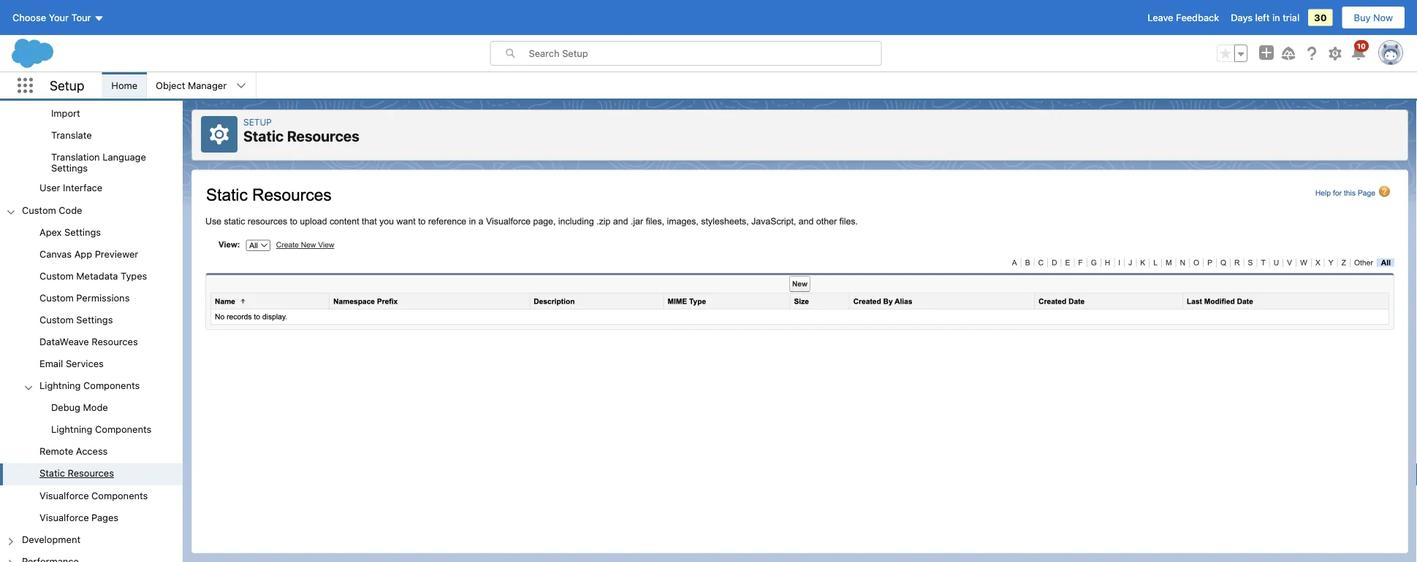 Task type: vqa. For each thing, say whether or not it's contained in the screenshot.
Global
no



Task type: describe. For each thing, give the bounding box(es) containing it.
30
[[1315, 12, 1327, 23]]

in
[[1273, 12, 1281, 23]]

choose
[[12, 12, 46, 23]]

email
[[39, 358, 63, 369]]

custom permissions
[[39, 292, 130, 303]]

remote
[[39, 446, 73, 457]]

custom for custom settings
[[39, 314, 74, 325]]

custom for custom permissions
[[39, 292, 74, 303]]

resources for dataweave resources
[[92, 336, 138, 347]]

services
[[66, 358, 104, 369]]

access
[[76, 446, 108, 457]]

buy now button
[[1342, 6, 1406, 29]]

days
[[1231, 12, 1253, 23]]

static resources
[[39, 468, 114, 479]]

1 vertical spatial lightning
[[51, 424, 92, 435]]

debug
[[51, 402, 80, 413]]

custom for custom code
[[22, 205, 56, 215]]

now
[[1374, 12, 1393, 23]]

choose your tour button
[[12, 6, 105, 29]]

canvas app previewer
[[39, 249, 138, 259]]

remote access
[[39, 446, 108, 457]]

dataweave
[[39, 336, 89, 347]]

custom code tree item
[[0, 200, 183, 530]]

custom settings link
[[39, 314, 113, 328]]

apex
[[39, 227, 62, 237]]

components for bottommost lightning components link
[[95, 424, 152, 435]]

translate
[[51, 130, 92, 141]]

Search Setup text field
[[529, 42, 881, 65]]

visualforce pages link
[[39, 512, 118, 526]]

canvas app previewer link
[[39, 249, 138, 262]]

types
[[121, 271, 147, 281]]

group containing apex settings
[[0, 222, 183, 530]]

leave
[[1148, 12, 1174, 23]]

leave feedback
[[1148, 12, 1220, 23]]

import
[[51, 108, 80, 119]]

1 vertical spatial lightning components link
[[51, 424, 152, 438]]

metadata
[[76, 271, 118, 281]]

custom settings
[[39, 314, 113, 325]]

apex settings link
[[39, 227, 101, 240]]

dataweave resources
[[39, 336, 138, 347]]

static resources tree item
[[0, 464, 183, 486]]

code
[[59, 205, 82, 215]]

setup for setup
[[50, 78, 84, 93]]

home
[[111, 80, 138, 91]]

visualforce for visualforce components
[[39, 490, 89, 501]]

export image
[[0, 81, 183, 103]]

user
[[39, 183, 60, 194]]

lightning components for the topmost lightning components link
[[39, 380, 140, 391]]

canvas
[[39, 249, 72, 259]]

custom metadata types
[[39, 271, 147, 281]]

settings for custom
[[76, 314, 113, 325]]

visualforce components link
[[39, 490, 148, 504]]

0 vertical spatial lightning
[[39, 380, 81, 391]]

permissions
[[76, 292, 130, 303]]

language
[[103, 152, 146, 163]]

translation
[[51, 152, 100, 163]]

interface
[[63, 183, 102, 194]]

translation language settings
[[51, 152, 146, 174]]

visualforce components
[[39, 490, 148, 501]]



Task type: locate. For each thing, give the bounding box(es) containing it.
custom code link
[[22, 205, 82, 218]]

components for the topmost lightning components link
[[83, 380, 140, 391]]

settings up app
[[64, 227, 101, 237]]

lightning components link
[[39, 380, 140, 394], [51, 424, 152, 438]]

debug mode
[[51, 402, 108, 413]]

1 vertical spatial settings
[[64, 227, 101, 237]]

10 button
[[1350, 40, 1369, 62]]

choose your tour
[[12, 12, 91, 23]]

settings up dataweave resources
[[76, 314, 113, 325]]

0 vertical spatial visualforce
[[39, 490, 89, 501]]

group
[[0, 0, 183, 200], [1217, 45, 1248, 62], [0, 81, 183, 178], [0, 222, 183, 530], [0, 398, 183, 442]]

translation language settings link
[[51, 152, 183, 174]]

custom permissions link
[[39, 292, 130, 306]]

email services
[[39, 358, 104, 369]]

0 vertical spatial lightning components link
[[39, 380, 140, 394]]

1 vertical spatial resources
[[92, 336, 138, 347]]

setup for setup static resources
[[243, 117, 272, 127]]

object
[[156, 80, 185, 91]]

lightning components tree item
[[0, 376, 183, 442]]

development
[[22, 534, 80, 545]]

left
[[1256, 12, 1270, 23]]

buy
[[1354, 12, 1371, 23]]

visualforce
[[39, 490, 89, 501], [39, 512, 89, 523]]

components
[[83, 380, 140, 391], [95, 424, 152, 435], [91, 490, 148, 501]]

0 vertical spatial static
[[243, 128, 284, 145]]

manager
[[188, 80, 227, 91]]

mode
[[83, 402, 108, 413]]

setup link
[[243, 117, 272, 127]]

custom
[[22, 205, 56, 215], [39, 271, 74, 281], [39, 292, 74, 303], [39, 314, 74, 325]]

1 horizontal spatial static
[[243, 128, 284, 145]]

lightning up debug
[[39, 380, 81, 391]]

static resources link
[[39, 468, 114, 482]]

apex settings
[[39, 227, 101, 237]]

static down setup link
[[243, 128, 284, 145]]

10
[[1357, 42, 1366, 50]]

setup
[[50, 78, 84, 93], [243, 117, 272, 127]]

trial
[[1283, 12, 1300, 23]]

your
[[49, 12, 69, 23]]

user interface
[[39, 183, 102, 194]]

custom inside custom permissions link
[[39, 292, 74, 303]]

lightning components link up access
[[51, 424, 152, 438]]

object manager link
[[147, 72, 235, 99]]

1 vertical spatial setup
[[243, 117, 272, 127]]

0 vertical spatial settings
[[51, 163, 88, 174]]

static inside the setup static resources
[[243, 128, 284, 145]]

debug mode link
[[51, 402, 108, 416]]

2 vertical spatial components
[[91, 490, 148, 501]]

lightning components down mode
[[51, 424, 152, 435]]

feedback
[[1176, 12, 1220, 23]]

custom metadata types link
[[39, 271, 147, 284]]

static down remote
[[39, 468, 65, 479]]

2 vertical spatial resources
[[68, 468, 114, 479]]

lightning components
[[39, 380, 140, 391], [51, 424, 152, 435]]

custom code
[[22, 205, 82, 215]]

translate link
[[51, 130, 92, 143]]

custom inside custom settings link
[[39, 314, 74, 325]]

components up mode
[[83, 380, 140, 391]]

days left in trial
[[1231, 12, 1300, 23]]

lightning components link up mode
[[39, 380, 140, 394]]

0 vertical spatial setup
[[50, 78, 84, 93]]

custom inside custom code link
[[22, 205, 56, 215]]

settings
[[51, 163, 88, 174], [64, 227, 101, 237], [76, 314, 113, 325]]

buy now
[[1354, 12, 1393, 23]]

object manager
[[156, 80, 227, 91]]

0 vertical spatial resources
[[287, 128, 360, 145]]

lightning components for bottommost lightning components link
[[51, 424, 152, 435]]

1 vertical spatial lightning components
[[51, 424, 152, 435]]

resources for static resources
[[68, 468, 114, 479]]

email services link
[[39, 358, 104, 372]]

lightning
[[39, 380, 81, 391], [51, 424, 92, 435]]

visualforce pages
[[39, 512, 118, 523]]

group containing debug mode
[[0, 398, 183, 442]]

tour
[[71, 12, 91, 23]]

setup static resources
[[243, 117, 360, 145]]

static
[[243, 128, 284, 145], [39, 468, 65, 479]]

components down mode
[[95, 424, 152, 435]]

home link
[[103, 72, 146, 99]]

lightning up remote access on the left of the page
[[51, 424, 92, 435]]

1 horizontal spatial setup
[[243, 117, 272, 127]]

previewer
[[95, 249, 138, 259]]

static inside tree item
[[39, 468, 65, 479]]

remote access link
[[39, 446, 108, 460]]

visualforce down static resources link
[[39, 490, 89, 501]]

app
[[74, 249, 92, 259]]

components up pages
[[91, 490, 148, 501]]

lightning components down services
[[39, 380, 140, 391]]

0 horizontal spatial static
[[39, 468, 65, 479]]

leave feedback link
[[1148, 12, 1220, 23]]

1 vertical spatial visualforce
[[39, 512, 89, 523]]

custom down user
[[22, 205, 56, 215]]

settings for apex
[[64, 227, 101, 237]]

setup inside the setup static resources
[[243, 117, 272, 127]]

settings inside translation language settings
[[51, 163, 88, 174]]

components for the visualforce components link
[[91, 490, 148, 501]]

resources inside the setup static resources
[[287, 128, 360, 145]]

custom for custom metadata types
[[39, 271, 74, 281]]

user interface link
[[39, 183, 102, 196]]

0 vertical spatial components
[[83, 380, 140, 391]]

1 visualforce from the top
[[39, 490, 89, 501]]

import link
[[51, 108, 80, 121]]

custom down canvas
[[39, 271, 74, 281]]

custom inside custom metadata types link
[[39, 271, 74, 281]]

1 vertical spatial components
[[95, 424, 152, 435]]

custom up custom settings
[[39, 292, 74, 303]]

2 visualforce from the top
[[39, 512, 89, 523]]

visualforce for visualforce pages
[[39, 512, 89, 523]]

development link
[[22, 534, 80, 548]]

dataweave resources link
[[39, 336, 138, 350]]

1 vertical spatial static
[[39, 468, 65, 479]]

0 vertical spatial lightning components
[[39, 380, 140, 391]]

settings up the user interface
[[51, 163, 88, 174]]

resources
[[287, 128, 360, 145], [92, 336, 138, 347], [68, 468, 114, 479]]

0 horizontal spatial setup
[[50, 78, 84, 93]]

visualforce up development
[[39, 512, 89, 523]]

pages
[[91, 512, 118, 523]]

resources inside tree item
[[68, 468, 114, 479]]

2 vertical spatial settings
[[76, 314, 113, 325]]

custom up 'dataweave'
[[39, 314, 74, 325]]



